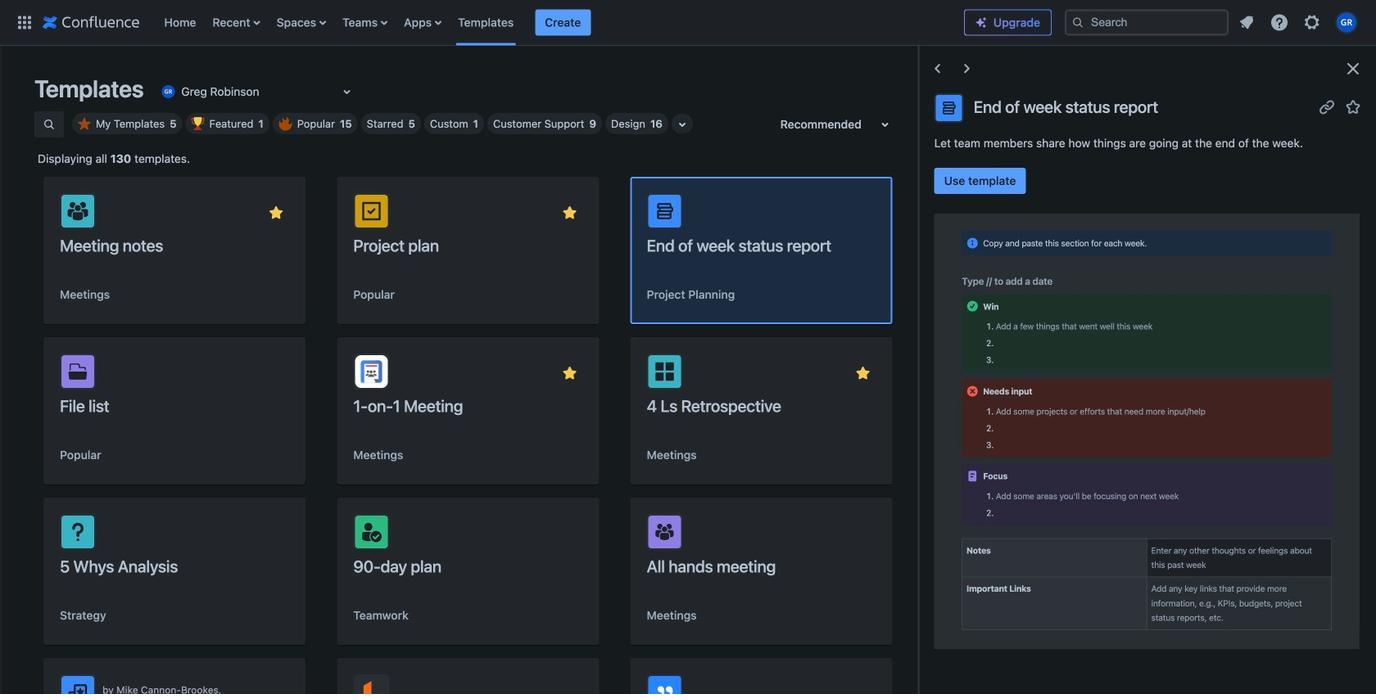 Task type: vqa. For each thing, say whether or not it's contained in the screenshot.
text box
yes



Task type: locate. For each thing, give the bounding box(es) containing it.
share link image
[[1317, 97, 1337, 117]]

appswitcher icon image
[[15, 13, 34, 32]]

star end of week status report image
[[1343, 97, 1363, 117]]

unstar 4 ls retrospective image
[[853, 364, 873, 383]]

global element
[[10, 0, 964, 45]]

list for the appswitcher icon
[[156, 0, 964, 45]]

group
[[934, 168, 1026, 194]]

None search field
[[1065, 9, 1229, 36]]

unstar meeting notes image
[[266, 203, 286, 223]]

None text field
[[158, 84, 161, 100]]

0 horizontal spatial list
[[156, 0, 964, 45]]

banner
[[0, 0, 1376, 46]]

next template image
[[957, 59, 977, 79]]

list item
[[535, 9, 591, 36]]

1 horizontal spatial list
[[1232, 8, 1366, 37]]

list
[[156, 0, 964, 45], [1232, 8, 1366, 37]]

close image
[[1343, 59, 1363, 79]]

open image
[[337, 82, 357, 102]]

premium image
[[975, 16, 988, 29]]

confluence image
[[43, 13, 140, 32], [43, 13, 140, 32]]



Task type: describe. For each thing, give the bounding box(es) containing it.
list for premium icon
[[1232, 8, 1366, 37]]

unstar 1-on-1 meeting image
[[560, 364, 579, 383]]

previous template image
[[928, 59, 947, 79]]

list item inside list
[[535, 9, 591, 36]]

open search bar image
[[43, 118, 56, 131]]

unstar project plan image
[[560, 203, 579, 223]]

notification icon image
[[1237, 13, 1256, 32]]

more categories image
[[672, 115, 692, 134]]

search image
[[1071, 16, 1084, 29]]

Search field
[[1065, 9, 1229, 36]]

settings icon image
[[1302, 13, 1322, 32]]

help icon image
[[1270, 13, 1289, 32]]



